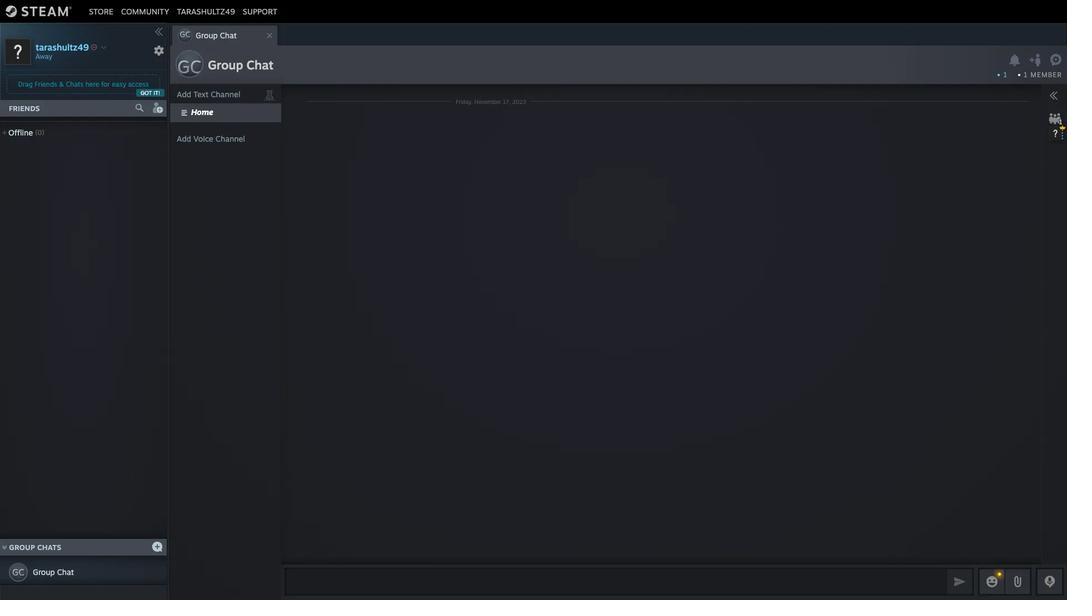 Task type: locate. For each thing, give the bounding box(es) containing it.
chat inside gc group chat
[[220, 31, 237, 40]]

add left text
[[177, 89, 191, 99]]

invite a friend to this group chat image
[[1029, 53, 1043, 67]]

submit image
[[953, 574, 967, 589]]

tarashultz49 left do not disturb image
[[36, 41, 89, 53]]

0 vertical spatial tarashultz49
[[177, 6, 235, 16]]

1 horizontal spatial tarashultz49
[[177, 6, 235, 16]]

group chat down 'group chats'
[[33, 568, 74, 577]]

chats inside drag friends & chats here for easy access got it!
[[66, 80, 83, 88]]

gc
[[180, 29, 190, 39], [177, 56, 202, 78], [12, 567, 24, 578]]

support
[[243, 6, 277, 16]]

got
[[141, 89, 152, 96]]

0 vertical spatial channel
[[211, 89, 240, 99]]

channel
[[211, 89, 240, 99], [216, 134, 245, 143]]

friends
[[35, 80, 57, 88], [9, 104, 40, 113]]

do not disturb image
[[91, 44, 97, 50]]

0 horizontal spatial chat
[[57, 568, 74, 577]]

friday, november 17, 2023
[[456, 98, 526, 105]]

None text field
[[285, 568, 945, 596]]

sorting alphabetically image
[[149, 125, 162, 138]]

2 1 from the left
[[1024, 71, 1028, 79]]

1
[[1004, 71, 1007, 79], [1024, 71, 1028, 79]]

0 vertical spatial chat
[[220, 31, 237, 40]]

store
[[89, 6, 113, 16]]

1 vertical spatial channel
[[216, 134, 245, 143]]

1 left member
[[1024, 71, 1028, 79]]

17,
[[503, 98, 511, 105]]

chat down tarashultz49 link at the left of page
[[220, 31, 237, 40]]

close this tab image
[[264, 32, 275, 39]]

chat down 'group chats'
[[57, 568, 74, 577]]

tarashultz49
[[177, 6, 235, 16], [36, 41, 89, 53]]

friends down drag at top left
[[9, 104, 40, 113]]

add for add text channel
[[177, 89, 191, 99]]

2 vertical spatial chat
[[57, 568, 74, 577]]

2 add from the top
[[177, 134, 191, 143]]

unpin channel list image
[[262, 87, 277, 101]]

manage friends list settings image
[[153, 45, 165, 56]]

chats
[[66, 80, 83, 88], [37, 543, 61, 552]]

friends left &
[[35, 80, 57, 88]]

1 horizontal spatial 1
[[1024, 71, 1028, 79]]

community
[[121, 6, 169, 16]]

add
[[177, 89, 191, 99], [177, 134, 191, 143]]

0 vertical spatial chats
[[66, 80, 83, 88]]

1 vertical spatial chat
[[247, 57, 274, 72]]

chats right &
[[66, 80, 83, 88]]

channel right text
[[211, 89, 240, 99]]

chat up unpin channel list icon
[[247, 57, 274, 72]]

gc down tarashultz49 link at the left of page
[[180, 29, 190, 39]]

friday,
[[456, 98, 473, 105]]

1 horizontal spatial group chat
[[208, 57, 274, 72]]

1 vertical spatial chats
[[37, 543, 61, 552]]

add voice channel
[[177, 134, 245, 143]]

1 left 1 member on the top of the page
[[1004, 71, 1007, 79]]

friends inside drag friends & chats here for easy access got it!
[[35, 80, 57, 88]]

1 vertical spatial add
[[177, 134, 191, 143]]

0
[[38, 128, 42, 137]]

0 vertical spatial gc
[[180, 29, 190, 39]]

group chats
[[9, 543, 61, 552]]

group chat up unpin channel list icon
[[208, 57, 274, 72]]

channel for add voice channel
[[216, 134, 245, 143]]

2 horizontal spatial chat
[[247, 57, 274, 72]]

chats right collapse chats list image
[[37, 543, 61, 552]]

tarashultz49 up gc group chat on the left of the page
[[177, 6, 235, 16]]

group chat
[[208, 57, 274, 72], [33, 568, 74, 577]]

0 horizontal spatial tarashultz49
[[36, 41, 89, 53]]

add left voice
[[177, 134, 191, 143]]

0 horizontal spatial 1
[[1004, 71, 1007, 79]]

1 horizontal spatial chat
[[220, 31, 237, 40]]

group
[[196, 31, 218, 40], [208, 57, 243, 72], [9, 543, 35, 552], [33, 568, 55, 577]]

collapse chats list image
[[0, 545, 13, 550]]

support link
[[239, 6, 281, 16]]

offline ( 0 )
[[8, 128, 44, 137]]

for
[[101, 80, 110, 88]]

gc down collapse chats list image
[[12, 567, 24, 578]]

(
[[35, 128, 38, 137]]

channel right voice
[[216, 134, 245, 143]]

manage notification settings image
[[1008, 54, 1022, 66]]

create new voice channel image
[[177, 132, 188, 143]]

manage group chat settings image
[[1050, 54, 1064, 68]]

1 vertical spatial group chat
[[33, 568, 74, 577]]

tarashultz49 link
[[173, 6, 239, 16]]

1 for 1
[[1004, 71, 1007, 79]]

2023
[[512, 98, 526, 105]]

add text channel
[[177, 89, 240, 99]]

0 vertical spatial add
[[177, 89, 191, 99]]

community link
[[117, 6, 173, 16]]

1 add from the top
[[177, 89, 191, 99]]

1 for 1 member
[[1024, 71, 1028, 79]]

november
[[474, 98, 501, 105]]

here
[[85, 80, 99, 88]]

1 vertical spatial tarashultz49
[[36, 41, 89, 53]]

1 vertical spatial friends
[[9, 104, 40, 113]]

1 horizontal spatial chats
[[66, 80, 83, 88]]

0 vertical spatial friends
[[35, 80, 57, 88]]

chat
[[220, 31, 237, 40], [247, 57, 274, 72], [57, 568, 74, 577]]

create a group chat image
[[152, 541, 163, 552]]

drag friends & chats here for easy access got it!
[[18, 80, 160, 96]]

search my friends list image
[[135, 103, 145, 113]]

0 vertical spatial group chat
[[208, 57, 274, 72]]

voice
[[193, 134, 213, 143]]

gc up create new text channel 'image'
[[177, 56, 202, 78]]

1 1 from the left
[[1004, 71, 1007, 79]]

0 horizontal spatial group chat
[[33, 568, 74, 577]]



Task type: describe. For each thing, give the bounding box(es) containing it.
away
[[36, 52, 52, 60]]

send special image
[[1011, 575, 1024, 589]]

add a friend image
[[151, 102, 163, 114]]

gc group chat
[[180, 29, 237, 40]]

)
[[42, 128, 44, 137]]

1 member
[[1024, 71, 1062, 79]]

0 horizontal spatial chats
[[37, 543, 61, 552]]

&
[[59, 80, 64, 88]]

expand member list image
[[1049, 91, 1058, 100]]

channel for add text channel
[[211, 89, 240, 99]]

offline
[[8, 128, 33, 137]]

member
[[1031, 71, 1062, 79]]

store link
[[85, 6, 117, 16]]

easy
[[112, 80, 126, 88]]

gc inside gc group chat
[[180, 29, 190, 39]]

access
[[128, 80, 149, 88]]

group inside gc group chat
[[196, 31, 218, 40]]

drag
[[18, 80, 33, 88]]

it!
[[154, 89, 160, 96]]

1 vertical spatial gc
[[177, 56, 202, 78]]

add for add voice channel
[[177, 134, 191, 143]]

home
[[191, 107, 213, 117]]

text
[[193, 89, 209, 99]]

create new text channel image
[[177, 88, 188, 99]]

2 vertical spatial gc
[[12, 567, 24, 578]]



Task type: vqa. For each thing, say whether or not it's contained in the screenshot.
Chat link
no



